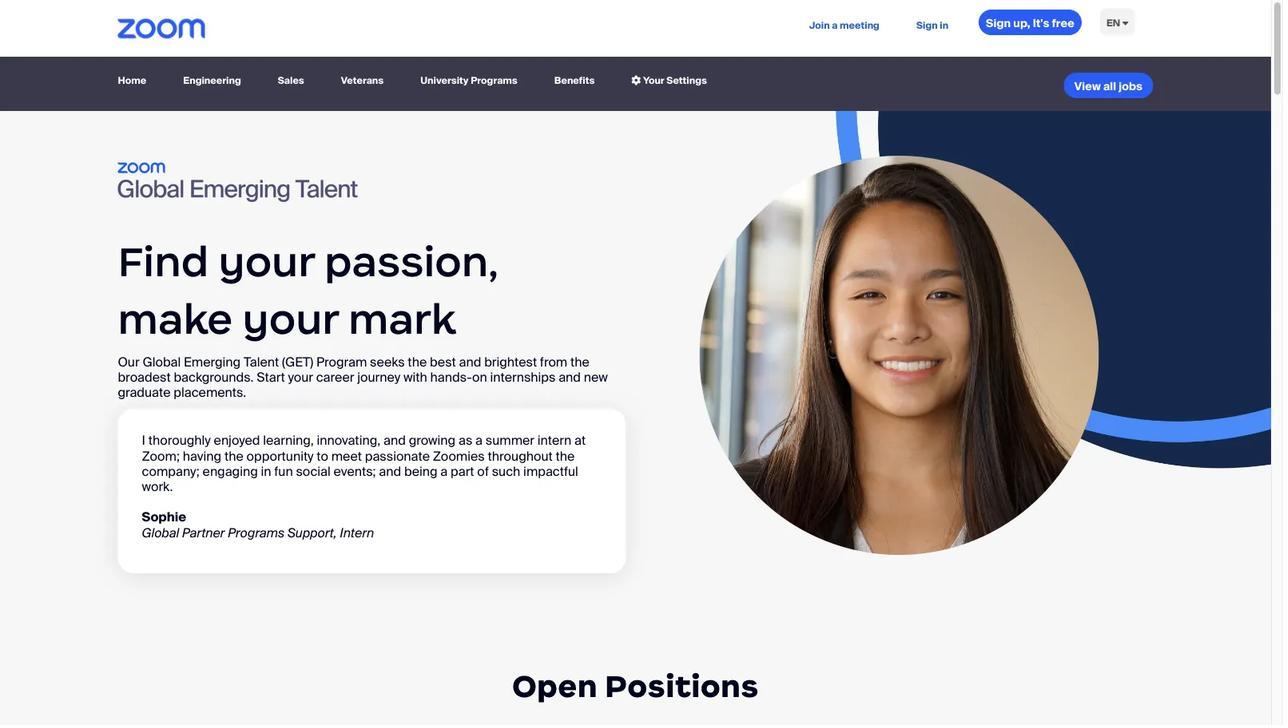 Task type: locate. For each thing, give the bounding box(es) containing it.
best
[[430, 354, 456, 371]]

intern
[[538, 433, 572, 449]]

on
[[473, 369, 487, 386]]

in left up, at the right top
[[940, 19, 949, 31]]

and
[[459, 354, 482, 371], [559, 369, 581, 386], [384, 433, 406, 449], [379, 463, 401, 480]]

being
[[404, 463, 438, 480]]

1 horizontal spatial sign
[[987, 16, 1012, 30]]

global left the partner
[[142, 525, 179, 542]]

a right as
[[476, 433, 483, 449]]

zoom;
[[142, 448, 180, 465]]

and left new
[[559, 369, 581, 386]]

in left fun
[[261, 463, 271, 480]]

meet
[[332, 448, 362, 465]]

0 horizontal spatial a
[[441, 463, 448, 480]]

such
[[492, 463, 521, 480]]

with
[[404, 369, 428, 386]]

make
[[118, 293, 233, 346]]

a left the part
[[441, 463, 448, 480]]

sign left up, at the right top
[[987, 16, 1012, 30]]

programs inside sophie global partner programs support, intern
[[228, 525, 285, 542]]

a right join
[[832, 19, 838, 31]]

0 vertical spatial a
[[832, 19, 838, 31]]

global inside sophie global partner programs support, intern
[[142, 525, 179, 542]]

home
[[118, 74, 146, 87]]

0 vertical spatial programs
[[471, 74, 518, 87]]

part
[[451, 463, 475, 480]]

graduate
[[118, 384, 171, 401]]

cog image
[[632, 76, 641, 85]]

2 vertical spatial a
[[441, 463, 448, 480]]

and left being
[[379, 463, 401, 480]]

support,
[[288, 525, 337, 542]]

intern
[[340, 525, 374, 542]]

summer
[[486, 433, 535, 449]]

programs right university
[[471, 74, 518, 87]]

0 horizontal spatial programs
[[228, 525, 285, 542]]

it's
[[1034, 16, 1050, 30]]

your inside our global emerging talent (get) program seeks the best and brightest from the broadest backgrounds. start your career journey with hands-on internships and new graduate placements.
[[288, 369, 313, 386]]

up,
[[1014, 16, 1031, 30]]

programs right the partner
[[228, 525, 285, 542]]

benefits
[[555, 74, 595, 87]]

and right best on the left
[[459, 354, 482, 371]]

global
[[143, 354, 181, 371], [142, 525, 179, 542]]

global for our
[[143, 354, 181, 371]]

global right our on the left
[[143, 354, 181, 371]]

open
[[513, 667, 598, 706]]

a
[[832, 19, 838, 31], [476, 433, 483, 449], [441, 463, 448, 480]]

sign
[[987, 16, 1012, 30], [917, 19, 938, 31]]

sign right meeting
[[917, 19, 938, 31]]

having
[[183, 448, 222, 465]]

the
[[408, 354, 427, 371], [571, 354, 590, 371], [225, 448, 244, 465], [556, 448, 575, 465]]

0 vertical spatial global
[[143, 354, 181, 371]]

your
[[219, 235, 315, 288], [243, 293, 339, 346], [288, 369, 313, 386]]

1 horizontal spatial in
[[940, 19, 949, 31]]

open positions
[[513, 667, 759, 706]]

of
[[478, 463, 489, 480]]

0 vertical spatial in
[[940, 19, 949, 31]]

join
[[810, 19, 830, 31]]

en button
[[1094, 0, 1142, 46]]

the right 'throughout'
[[556, 448, 575, 465]]

1 vertical spatial in
[[261, 463, 271, 480]]

find your passion, make your mark
[[118, 235, 499, 346]]

jobs
[[1119, 79, 1143, 94]]

0 horizontal spatial sign
[[917, 19, 938, 31]]

sign up, it's free link
[[979, 10, 1082, 35]]

1 vertical spatial a
[[476, 433, 483, 449]]

2 vertical spatial your
[[288, 369, 313, 386]]

1 vertical spatial programs
[[228, 525, 285, 542]]

partner
[[182, 525, 225, 542]]

programs
[[471, 74, 518, 87], [228, 525, 285, 542]]

work.
[[142, 479, 173, 496]]

placements.
[[174, 384, 246, 401]]

caret down image
[[1123, 18, 1129, 27]]

throughout
[[488, 448, 553, 465]]

logo_ext resource_zm global emerging talent_2 line left_color rgb.png image
[[118, 163, 358, 202]]

sign up, it's free
[[987, 16, 1075, 30]]

1 horizontal spatial programs
[[471, 74, 518, 87]]

en
[[1107, 16, 1121, 29]]

university programs
[[421, 74, 518, 87]]

0 horizontal spatial in
[[261, 463, 271, 480]]

passionate
[[365, 448, 430, 465]]

the left best on the left
[[408, 354, 427, 371]]

1 vertical spatial global
[[142, 525, 179, 542]]

university programs link
[[414, 67, 524, 95]]

in
[[940, 19, 949, 31], [261, 463, 271, 480]]

global inside our global emerging talent (get) program seeks the best and brightest from the broadest backgrounds. start your career journey with hands-on internships and new graduate placements.
[[143, 354, 181, 371]]



Task type: vqa. For each thing, say whether or not it's contained in the screenshot.
"Person, Computer, Electronics, Monitor, Display, Screen, LCD Screen" image
no



Task type: describe. For each thing, give the bounding box(es) containing it.
the right from
[[571, 354, 590, 371]]

veterans
[[341, 74, 384, 87]]

sign for sign up, it's free
[[987, 16, 1012, 30]]

positions
[[605, 667, 759, 706]]

as
[[459, 433, 473, 449]]

thoroughly
[[148, 433, 211, 449]]

i thoroughly enjoyed learning, innovating, and growing as a summer intern at zoom; having the opportunity to meet passionate zoomies throughout the company; engaging in fun social events; and being a part of such impactful work.
[[142, 433, 586, 496]]

view
[[1075, 79, 1102, 94]]

impactful
[[524, 463, 579, 480]]

all
[[1104, 79, 1117, 94]]

growing
[[409, 433, 456, 449]]

passion,
[[325, 235, 499, 288]]

1 horizontal spatial a
[[476, 433, 483, 449]]

find
[[118, 235, 209, 288]]

home link
[[118, 67, 153, 95]]

company;
[[142, 463, 200, 480]]

(get)
[[282, 354, 314, 371]]

and left growing
[[384, 433, 406, 449]]

global for sophie
[[142, 525, 179, 542]]

sales
[[278, 74, 304, 87]]

university
[[421, 74, 469, 87]]

join a meeting link
[[803, 0, 887, 51]]

new
[[584, 369, 608, 386]]

opportunity
[[247, 448, 314, 465]]

start
[[257, 369, 285, 386]]

benefits link
[[548, 67, 602, 95]]

emerging
[[184, 354, 241, 371]]

sign for sign in
[[917, 19, 938, 31]]

join a meeting
[[810, 19, 880, 31]]

your settings link
[[625, 67, 714, 95]]

innovating,
[[317, 433, 381, 449]]

sophie global partner programs support, intern
[[142, 509, 374, 542]]

1 vertical spatial your
[[243, 293, 339, 346]]

hands-
[[431, 369, 473, 386]]

enjoyed
[[214, 433, 260, 449]]

free
[[1053, 16, 1075, 30]]

view all jobs link
[[1065, 73, 1154, 98]]

mark
[[349, 293, 457, 346]]

brightest
[[485, 354, 537, 371]]

fun
[[274, 463, 293, 480]]

i
[[142, 433, 145, 449]]

our global emerging talent (get) program seeks the best and brightest from the broadest backgrounds. start your career journey with hands-on internships and new graduate placements.
[[118, 354, 608, 401]]

sign in
[[917, 19, 949, 31]]

view all jobs
[[1075, 79, 1143, 94]]

seeks
[[370, 354, 405, 371]]

events;
[[334, 463, 376, 480]]

engineering link
[[177, 67, 248, 95]]

meeting
[[840, 19, 880, 31]]

our
[[118, 354, 140, 371]]

your
[[644, 74, 665, 87]]

talent
[[244, 354, 279, 371]]

at
[[575, 433, 586, 449]]

social
[[296, 463, 331, 480]]

sophie
[[142, 509, 186, 526]]

in inside i thoroughly enjoyed learning, innovating, and growing as a summer intern at zoom; having the opportunity to meet passionate zoomies throughout the company; engaging in fun social events; and being a part of such impactful work.
[[261, 463, 271, 480]]

career
[[316, 369, 355, 386]]

internships
[[491, 369, 556, 386]]

backgrounds.
[[174, 369, 254, 386]]

learning,
[[263, 433, 314, 449]]

2 horizontal spatial a
[[832, 19, 838, 31]]

zoomies
[[433, 448, 485, 465]]

sales link
[[272, 67, 311, 95]]

program
[[317, 354, 367, 371]]

sign in link
[[911, 0, 955, 51]]

veterans link
[[335, 67, 390, 95]]

settings
[[667, 74, 708, 87]]

to
[[317, 448, 329, 465]]

engaging
[[203, 463, 258, 480]]

the right having on the bottom left
[[225, 448, 244, 465]]

from
[[540, 354, 568, 371]]

0 vertical spatial your
[[219, 235, 315, 288]]

your settings
[[641, 74, 708, 87]]

broadest
[[118, 369, 171, 386]]

engineering
[[183, 74, 241, 87]]

journey
[[358, 369, 401, 386]]



